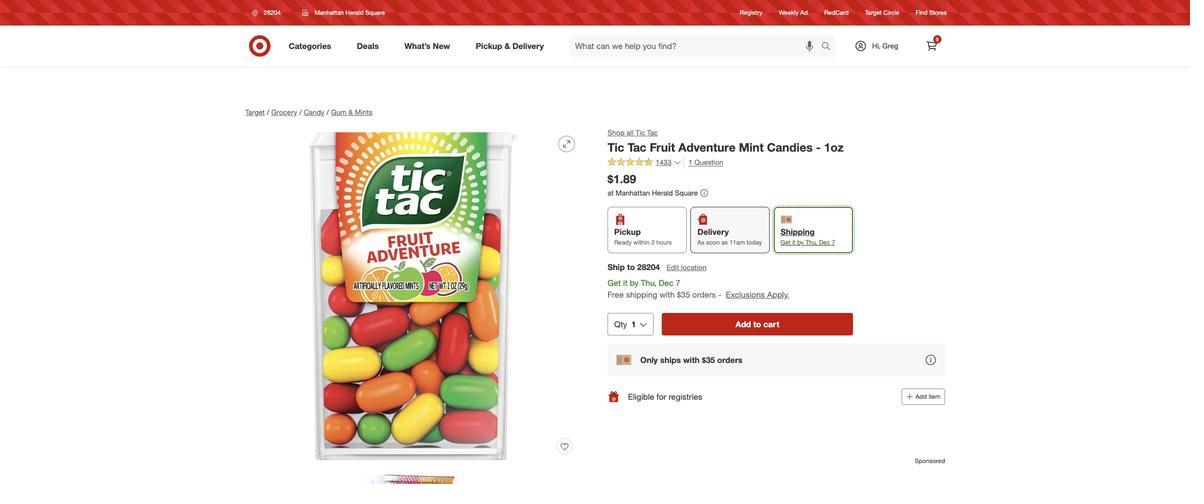 Task type: describe. For each thing, give the bounding box(es) containing it.
1 vertical spatial 1
[[631, 320, 636, 330]]

get it by thu, dec 7 free shipping with $35 orders - exclusions apply.
[[607, 278, 789, 300]]

sponsored
[[915, 458, 945, 465]]

what's
[[404, 41, 431, 51]]

shop all tic tac tic tac fruit adventure mint candies - 1oz
[[607, 128, 843, 154]]

shipping
[[780, 227, 815, 237]]

search
[[816, 42, 841, 52]]

2
[[651, 239, 654, 247]]

question
[[694, 158, 723, 167]]

1 horizontal spatial tac
[[647, 128, 658, 137]]

registry
[[740, 9, 763, 17]]

search button
[[816, 35, 841, 59]]

28204 inside 28204 'dropdown button'
[[264, 9, 281, 16]]

to for cart
[[753, 320, 761, 330]]

9
[[936, 36, 939, 42]]

pickup ready within 2 hours
[[614, 227, 672, 247]]

only
[[640, 355, 658, 365]]

thu, inside get it by thu, dec 7 free shipping with $35 orders - exclusions apply.
[[641, 278, 656, 289]]

11am
[[729, 239, 745, 247]]

weekly ad link
[[779, 8, 808, 17]]

cart
[[763, 320, 779, 330]]

at
[[607, 189, 613, 198]]

qty 1
[[614, 320, 636, 330]]

- inside get it by thu, dec 7 free shipping with $35 orders - exclusions apply.
[[718, 290, 721, 300]]

shipping
[[626, 290, 657, 300]]

add for add to cart
[[735, 320, 751, 330]]

by inside get it by thu, dec 7 free shipping with $35 orders - exclusions apply.
[[630, 278, 638, 289]]

free
[[607, 290, 624, 300]]

add to cart
[[735, 320, 779, 330]]

it inside get it by thu, dec 7 free shipping with $35 orders - exclusions apply.
[[623, 278, 627, 289]]

eligible for registries
[[628, 392, 702, 402]]

add item
[[915, 393, 940, 401]]

orders inside button
[[717, 355, 742, 365]]

1oz
[[824, 140, 843, 154]]

add item button
[[902, 389, 945, 406]]

2 / from the left
[[299, 108, 302, 117]]

manhattan herald square button
[[296, 4, 392, 22]]

$35 inside get it by thu, dec 7 free shipping with $35 orders - exclusions apply.
[[677, 290, 690, 300]]

edit location
[[666, 264, 706, 272]]

eligible
[[628, 392, 654, 402]]

0 horizontal spatial delivery
[[512, 41, 544, 51]]

hours
[[656, 239, 672, 247]]

manhattan herald square
[[314, 9, 385, 16]]

28204 button
[[245, 4, 291, 22]]

1 horizontal spatial manhattan
[[615, 189, 650, 198]]

pickup for &
[[476, 41, 502, 51]]

exclusions
[[726, 290, 765, 300]]

target / grocery / candy / gum & mints
[[245, 108, 373, 117]]

as
[[721, 239, 728, 247]]

1 horizontal spatial tic
[[635, 128, 645, 137]]

7 inside get it by thu, dec 7 free shipping with $35 orders - exclusions apply.
[[675, 278, 680, 289]]

0 vertical spatial &
[[505, 41, 510, 51]]

adventure
[[678, 140, 735, 154]]

grocery
[[271, 108, 297, 117]]

weekly ad
[[779, 9, 808, 17]]

9 link
[[920, 35, 943, 57]]

herald inside dropdown button
[[346, 9, 364, 16]]

ships
[[660, 355, 681, 365]]

redcard
[[824, 9, 849, 17]]

candy link
[[304, 108, 324, 117]]

get inside get it by thu, dec 7 free shipping with $35 orders - exclusions apply.
[[607, 278, 621, 289]]

dec inside get it by thu, dec 7 free shipping with $35 orders - exclusions apply.
[[658, 278, 673, 289]]

0 horizontal spatial &
[[348, 108, 353, 117]]

$1.89
[[607, 172, 636, 186]]

apply.
[[767, 290, 789, 300]]

1 vertical spatial tic
[[607, 140, 624, 154]]

1 vertical spatial square
[[675, 189, 698, 198]]

What can we help you find? suggestions appear below search field
[[569, 35, 824, 57]]

1 vertical spatial herald
[[652, 189, 673, 198]]

pickup & delivery link
[[467, 35, 557, 57]]

grocery link
[[271, 108, 297, 117]]

1 question
[[688, 158, 723, 167]]

with inside get it by thu, dec 7 free shipping with $35 orders - exclusions apply.
[[659, 290, 674, 300]]

delivery inside delivery as soon as 11am today
[[697, 227, 729, 237]]

greg
[[883, 41, 898, 50]]

categories
[[289, 41, 331, 51]]

what's new
[[404, 41, 450, 51]]

mints
[[355, 108, 373, 117]]

gum
[[331, 108, 346, 117]]

add for add item
[[915, 393, 927, 401]]

1 / from the left
[[267, 108, 269, 117]]

gum & mints link
[[331, 108, 373, 117]]

what's new link
[[396, 35, 463, 57]]

exclusions apply. link
[[726, 290, 789, 300]]

deals link
[[348, 35, 392, 57]]

ship to 28204
[[607, 263, 660, 273]]

it inside shipping get it by thu, dec 7
[[792, 239, 795, 247]]

within
[[633, 239, 649, 247]]

all
[[626, 128, 633, 137]]



Task type: vqa. For each thing, say whether or not it's contained in the screenshot.
Northlight 100ct LED Micro Fairy Lights Warm White - 16.25' Copper Wire image
no



Task type: locate. For each thing, give the bounding box(es) containing it.
0 horizontal spatial -
[[718, 290, 721, 300]]

0 horizontal spatial 1
[[631, 320, 636, 330]]

1 vertical spatial to
[[753, 320, 761, 330]]

1 vertical spatial get
[[607, 278, 621, 289]]

0 horizontal spatial with
[[659, 290, 674, 300]]

1 question link
[[684, 157, 723, 169]]

1 vertical spatial pickup
[[614, 227, 641, 237]]

hi, greg
[[872, 41, 898, 50]]

0 horizontal spatial dec
[[658, 278, 673, 289]]

1433
[[655, 158, 671, 167]]

only ships with $35 orders button
[[607, 344, 945, 377]]

1 vertical spatial it
[[623, 278, 627, 289]]

0 horizontal spatial tac
[[627, 140, 646, 154]]

1 vertical spatial with
[[683, 355, 699, 365]]

add inside 'button'
[[735, 320, 751, 330]]

find
[[916, 9, 928, 17]]

0 horizontal spatial it
[[623, 278, 627, 289]]

find stores link
[[916, 8, 947, 17]]

edit location button
[[666, 263, 707, 274]]

to left cart
[[753, 320, 761, 330]]

delivery as soon as 11am today
[[697, 227, 762, 247]]

0 vertical spatial add
[[735, 320, 751, 330]]

28204
[[264, 9, 281, 16], [637, 263, 660, 273]]

1 horizontal spatial square
[[675, 189, 698, 198]]

0 vertical spatial to
[[627, 263, 635, 273]]

0 vertical spatial tac
[[647, 128, 658, 137]]

tac up fruit
[[647, 128, 658, 137]]

thu, down shipping
[[805, 239, 817, 247]]

candy
[[304, 108, 324, 117]]

herald down 1433
[[652, 189, 673, 198]]

1433 link
[[607, 157, 682, 169]]

registries
[[668, 392, 702, 402]]

/
[[267, 108, 269, 117], [299, 108, 302, 117], [327, 108, 329, 117]]

ship
[[607, 263, 625, 273]]

tic down shop
[[607, 140, 624, 154]]

thu,
[[805, 239, 817, 247], [641, 278, 656, 289]]

orders
[[692, 290, 716, 300], [717, 355, 742, 365]]

1 horizontal spatial add
[[915, 393, 927, 401]]

find stores
[[916, 9, 947, 17]]

pickup & delivery
[[476, 41, 544, 51]]

tic tac fruit adventure mint candies - 1oz, 1 of 11 image
[[245, 128, 583, 465]]

get up free
[[607, 278, 621, 289]]

manhattan down $1.89
[[615, 189, 650, 198]]

target circle
[[865, 9, 899, 17]]

1 horizontal spatial 1
[[688, 158, 692, 167]]

thu, up shipping
[[641, 278, 656, 289]]

herald
[[346, 9, 364, 16], [652, 189, 673, 198]]

by up shipping
[[630, 278, 638, 289]]

$35 right ships
[[702, 355, 715, 365]]

/ left gum
[[327, 108, 329, 117]]

ready
[[614, 239, 631, 247]]

1 horizontal spatial 7
[[831, 239, 835, 247]]

1 horizontal spatial thu,
[[805, 239, 817, 247]]

target left grocery link
[[245, 108, 265, 117]]

0 horizontal spatial $35
[[677, 290, 690, 300]]

at manhattan herald square
[[607, 189, 698, 198]]

1 horizontal spatial pickup
[[614, 227, 641, 237]]

image gallery element
[[245, 128, 583, 485]]

tac
[[647, 128, 658, 137], [627, 140, 646, 154]]

7 inside shipping get it by thu, dec 7
[[831, 239, 835, 247]]

soon
[[706, 239, 720, 247]]

with right ships
[[683, 355, 699, 365]]

by inside shipping get it by thu, dec 7
[[797, 239, 804, 247]]

new
[[433, 41, 450, 51]]

0 horizontal spatial 7
[[675, 278, 680, 289]]

pickup for ready
[[614, 227, 641, 237]]

edit
[[666, 264, 679, 272]]

1 vertical spatial add
[[915, 393, 927, 401]]

0 horizontal spatial manhattan
[[314, 9, 344, 16]]

$35 inside button
[[702, 355, 715, 365]]

thu, inside shipping get it by thu, dec 7
[[805, 239, 817, 247]]

add left item
[[915, 393, 927, 401]]

7
[[831, 239, 835, 247], [675, 278, 680, 289]]

0 horizontal spatial 28204
[[264, 9, 281, 16]]

0 horizontal spatial pickup
[[476, 41, 502, 51]]

to right ship
[[627, 263, 635, 273]]

0 horizontal spatial /
[[267, 108, 269, 117]]

1 vertical spatial &
[[348, 108, 353, 117]]

1 horizontal spatial by
[[797, 239, 804, 247]]

square down the 1 question link on the top right
[[675, 189, 698, 198]]

0 vertical spatial it
[[792, 239, 795, 247]]

orders inside get it by thu, dec 7 free shipping with $35 orders - exclusions apply.
[[692, 290, 716, 300]]

/ right target "link" at left top
[[267, 108, 269, 117]]

location
[[681, 264, 706, 272]]

0 horizontal spatial to
[[627, 263, 635, 273]]

by
[[797, 239, 804, 247], [630, 278, 638, 289]]

0 horizontal spatial square
[[365, 9, 385, 16]]

to for 28204
[[627, 263, 635, 273]]

0 vertical spatial square
[[365, 9, 385, 16]]

as
[[697, 239, 704, 247]]

pickup inside 'pickup ready within 2 hours'
[[614, 227, 641, 237]]

1 vertical spatial -
[[718, 290, 721, 300]]

shop
[[607, 128, 624, 137]]

1 vertical spatial manhattan
[[615, 189, 650, 198]]

0 horizontal spatial tic
[[607, 140, 624, 154]]

0 vertical spatial with
[[659, 290, 674, 300]]

1 horizontal spatial target
[[865, 9, 882, 17]]

1 vertical spatial 28204
[[637, 263, 660, 273]]

target link
[[245, 108, 265, 117]]

1 vertical spatial tac
[[627, 140, 646, 154]]

0 vertical spatial delivery
[[512, 41, 544, 51]]

shipping get it by thu, dec 7
[[780, 227, 835, 247]]

/ left candy
[[299, 108, 302, 117]]

target for target circle
[[865, 9, 882, 17]]

1 horizontal spatial herald
[[652, 189, 673, 198]]

1 vertical spatial thu,
[[641, 278, 656, 289]]

get down shipping
[[780, 239, 790, 247]]

only ships with $35 orders
[[640, 355, 742, 365]]

0 vertical spatial thu,
[[805, 239, 817, 247]]

with inside button
[[683, 355, 699, 365]]

add
[[735, 320, 751, 330], [915, 393, 927, 401]]

redcard link
[[824, 8, 849, 17]]

mint
[[739, 140, 763, 154]]

ad
[[800, 9, 808, 17]]

1 horizontal spatial -
[[816, 140, 820, 154]]

1 left "question"
[[688, 158, 692, 167]]

square inside dropdown button
[[365, 9, 385, 16]]

0 horizontal spatial herald
[[346, 9, 364, 16]]

categories link
[[280, 35, 344, 57]]

get
[[780, 239, 790, 247], [607, 278, 621, 289]]

- inside 'shop all tic tac tic tac fruit adventure mint candies - 1oz'
[[816, 140, 820, 154]]

by down shipping
[[797, 239, 804, 247]]

1 vertical spatial dec
[[658, 278, 673, 289]]

herald up deals
[[346, 9, 364, 16]]

with right shipping
[[659, 290, 674, 300]]

0 vertical spatial -
[[816, 140, 820, 154]]

1 horizontal spatial to
[[753, 320, 761, 330]]

1 horizontal spatial it
[[792, 239, 795, 247]]

0 vertical spatial tic
[[635, 128, 645, 137]]

- left exclusions
[[718, 290, 721, 300]]

tic
[[635, 128, 645, 137], [607, 140, 624, 154]]

0 vertical spatial herald
[[346, 9, 364, 16]]

0 horizontal spatial get
[[607, 278, 621, 289]]

1 vertical spatial by
[[630, 278, 638, 289]]

it up free
[[623, 278, 627, 289]]

add to cart button
[[662, 314, 853, 336]]

1 horizontal spatial get
[[780, 239, 790, 247]]

1 right qty
[[631, 320, 636, 330]]

1 horizontal spatial orders
[[717, 355, 742, 365]]

1 vertical spatial 7
[[675, 278, 680, 289]]

it
[[792, 239, 795, 247], [623, 278, 627, 289]]

circle
[[884, 9, 899, 17]]

weekly
[[779, 9, 799, 17]]

dec
[[819, 239, 830, 247], [658, 278, 673, 289]]

0 vertical spatial 7
[[831, 239, 835, 247]]

tac down all at the top
[[627, 140, 646, 154]]

delivery
[[512, 41, 544, 51], [697, 227, 729, 237]]

square up deals link
[[365, 9, 385, 16]]

manhattan up categories link
[[314, 9, 344, 16]]

target left 'circle'
[[865, 9, 882, 17]]

0 horizontal spatial thu,
[[641, 278, 656, 289]]

1 horizontal spatial delivery
[[697, 227, 729, 237]]

0 vertical spatial $35
[[677, 290, 690, 300]]

hi,
[[872, 41, 881, 50]]

orders down add to cart 'button'
[[717, 355, 742, 365]]

1 vertical spatial orders
[[717, 355, 742, 365]]

0 horizontal spatial by
[[630, 278, 638, 289]]

0 vertical spatial dec
[[819, 239, 830, 247]]

0 vertical spatial target
[[865, 9, 882, 17]]

tic right all at the top
[[635, 128, 645, 137]]

1 vertical spatial target
[[245, 108, 265, 117]]

1 horizontal spatial /
[[299, 108, 302, 117]]

candies
[[767, 140, 812, 154]]

1
[[688, 158, 692, 167], [631, 320, 636, 330]]

0 vertical spatial manhattan
[[314, 9, 344, 16]]

orders down location
[[692, 290, 716, 300]]

0 vertical spatial 28204
[[264, 9, 281, 16]]

1 horizontal spatial $35
[[702, 355, 715, 365]]

for
[[656, 392, 666, 402]]

- left the 1oz
[[816, 140, 820, 154]]

0 vertical spatial pickup
[[476, 41, 502, 51]]

it down shipping
[[792, 239, 795, 247]]

0 vertical spatial by
[[797, 239, 804, 247]]

pickup up ready
[[614, 227, 641, 237]]

square
[[365, 9, 385, 16], [675, 189, 698, 198]]

pickup right new
[[476, 41, 502, 51]]

1 horizontal spatial &
[[505, 41, 510, 51]]

0 horizontal spatial add
[[735, 320, 751, 330]]

0 vertical spatial 1
[[688, 158, 692, 167]]

item
[[928, 393, 940, 401]]

&
[[505, 41, 510, 51], [348, 108, 353, 117]]

2 horizontal spatial /
[[327, 108, 329, 117]]

add left cart
[[735, 320, 751, 330]]

1 horizontal spatial dec
[[819, 239, 830, 247]]

stores
[[929, 9, 947, 17]]

1 vertical spatial $35
[[702, 355, 715, 365]]

0 vertical spatial orders
[[692, 290, 716, 300]]

0 vertical spatial get
[[780, 239, 790, 247]]

0 horizontal spatial target
[[245, 108, 265, 117]]

manhattan inside dropdown button
[[314, 9, 344, 16]]

qty
[[614, 320, 627, 330]]

today
[[746, 239, 762, 247]]

add inside "button"
[[915, 393, 927, 401]]

to inside 'button'
[[753, 320, 761, 330]]

1 horizontal spatial 28204
[[637, 263, 660, 273]]

manhattan
[[314, 9, 344, 16], [615, 189, 650, 198]]

registry link
[[740, 8, 763, 17]]

1 vertical spatial delivery
[[697, 227, 729, 237]]

0 horizontal spatial orders
[[692, 290, 716, 300]]

dec inside shipping get it by thu, dec 7
[[819, 239, 830, 247]]

get inside shipping get it by thu, dec 7
[[780, 239, 790, 247]]

fruit
[[649, 140, 675, 154]]

3 / from the left
[[327, 108, 329, 117]]

target circle link
[[865, 8, 899, 17]]

1 horizontal spatial with
[[683, 355, 699, 365]]

deals
[[357, 41, 379, 51]]

$35 down edit location button
[[677, 290, 690, 300]]

target for target / grocery / candy / gum & mints
[[245, 108, 265, 117]]



